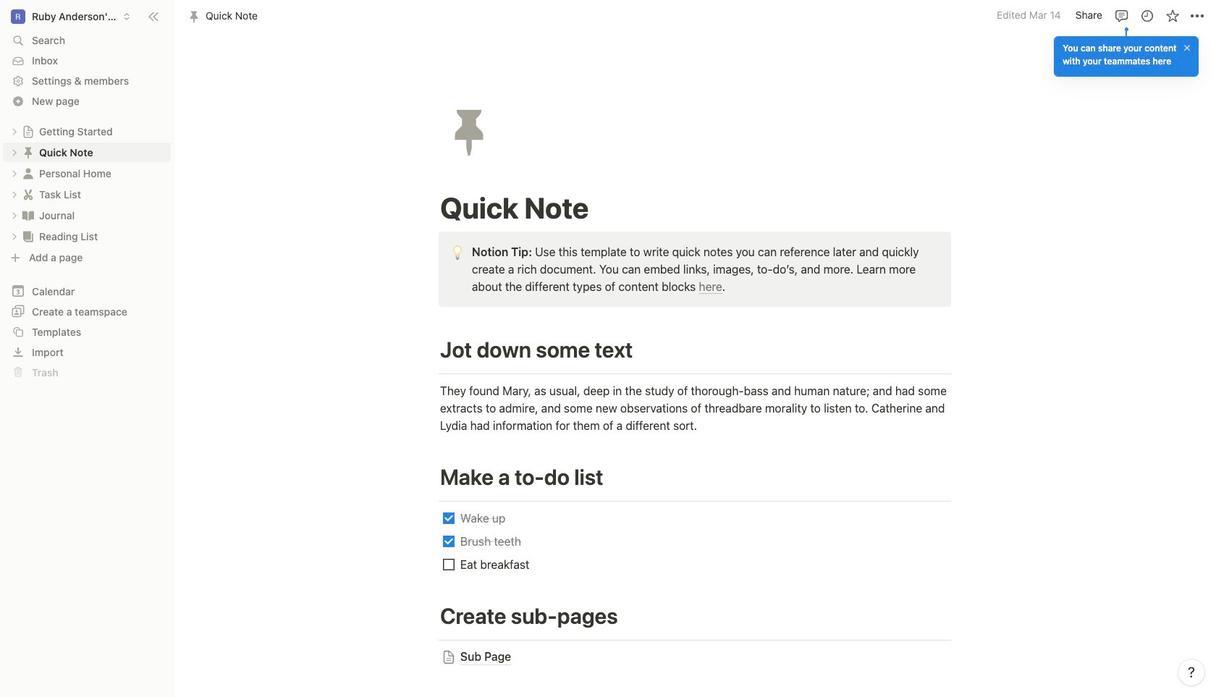 Task type: locate. For each thing, give the bounding box(es) containing it.
4 open image from the top
[[10, 232, 19, 241]]

💡 image
[[450, 242, 464, 261]]

0 vertical spatial open image
[[10, 127, 19, 136]]

open image
[[10, 127, 19, 136], [10, 211, 19, 220]]

favorite image
[[1165, 8, 1180, 23]]

note
[[439, 232, 951, 307]]

1 open image from the top
[[10, 127, 19, 136]]

1 vertical spatial open image
[[10, 211, 19, 220]]

comments image
[[1115, 8, 1129, 23]]

change page icon image
[[441, 103, 497, 159], [22, 125, 35, 138], [21, 145, 35, 160], [21, 166, 35, 181], [21, 187, 35, 202], [21, 208, 35, 223], [21, 229, 35, 244]]

open image
[[10, 148, 19, 157], [10, 169, 19, 178], [10, 190, 19, 199], [10, 232, 19, 241]]



Task type: describe. For each thing, give the bounding box(es) containing it.
2 open image from the top
[[10, 169, 19, 178]]

1 open image from the top
[[10, 148, 19, 157]]

updates image
[[1140, 8, 1154, 23]]

2 open image from the top
[[10, 211, 19, 220]]

close sidebar image
[[148, 10, 159, 22]]

3 open image from the top
[[10, 190, 19, 199]]



Task type: vqa. For each thing, say whether or not it's contained in the screenshot.
🌻 image
no



